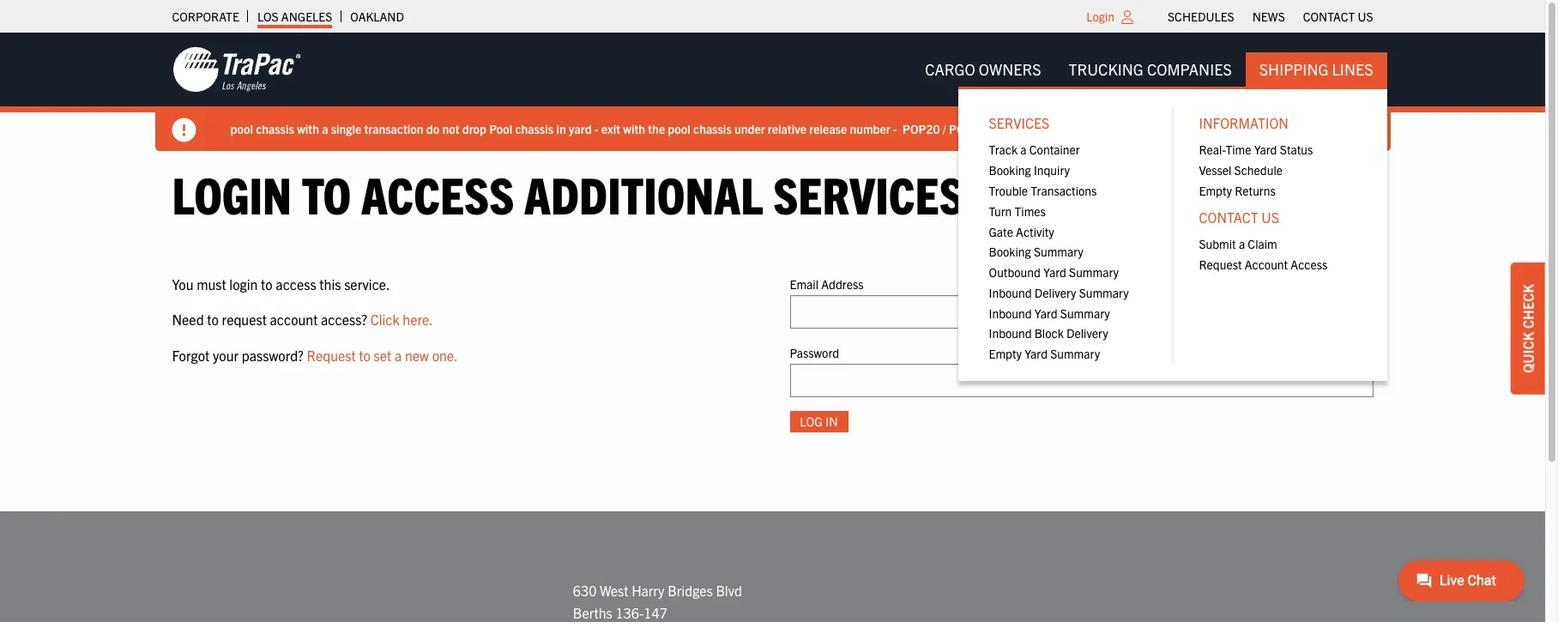 Task type: locate. For each thing, give the bounding box(es) containing it.
real-time yard status vessel schedule empty returns
[[1200, 142, 1314, 198]]

services down number
[[774, 162, 965, 225]]

account
[[1245, 257, 1289, 272]]

1 vertical spatial contact us
[[1200, 209, 1280, 226]]

0 horizontal spatial services
[[774, 162, 965, 225]]

yard up schedule
[[1255, 142, 1278, 157]]

banner containing cargo owners
[[0, 33, 1559, 381]]

empty down inbound block delivery link
[[989, 346, 1022, 362]]

1 vertical spatial us
[[1262, 209, 1280, 226]]

quick check link
[[1512, 262, 1546, 394]]

yard down block
[[1025, 346, 1048, 362]]

contact inside menu item
[[1200, 209, 1259, 226]]

0 horizontal spatial access
[[361, 162, 514, 225]]

1 chassis from the left
[[256, 121, 294, 136]]

contact us down returns
[[1200, 209, 1280, 226]]

news link
[[1253, 4, 1286, 28]]

menu containing track a container
[[976, 140, 1160, 364]]

trucking companies
[[1069, 59, 1232, 79]]

0 vertical spatial request
[[1200, 257, 1243, 272]]

read
[[1060, 121, 1091, 136]]

1 horizontal spatial -
[[893, 121, 898, 136]]

news
[[1253, 9, 1286, 24]]

contact up 'shipping lines'
[[1304, 9, 1356, 24]]

1 vertical spatial login
[[172, 162, 292, 225]]

schedules
[[1168, 9, 1235, 24]]

a left claim
[[1239, 236, 1246, 252]]

password?
[[242, 347, 304, 364]]

check
[[1520, 284, 1537, 328]]

set
[[374, 347, 392, 364]]

pool right the
[[668, 121, 691, 136]]

services up the track at the right
[[989, 114, 1050, 132]]

menu
[[958, 87, 1388, 381], [976, 140, 1160, 364], [1186, 140, 1370, 201], [1186, 234, 1370, 275]]

trouble transactions link
[[976, 180, 1160, 201]]

0 horizontal spatial us
[[1262, 209, 1280, 226]]

menu containing real-time yard status
[[1186, 140, 1370, 201]]

0 horizontal spatial contact us
[[1200, 209, 1280, 226]]

your
[[213, 347, 239, 364]]

information
[[1200, 114, 1289, 132]]

1 pool from the left
[[230, 121, 253, 136]]

login down "solid" icon
[[172, 162, 292, 225]]

0 horizontal spatial with
[[297, 121, 319, 136]]

- right number
[[893, 121, 898, 136]]

0 vertical spatial login
[[1087, 9, 1115, 24]]

activity
[[1016, 224, 1055, 239]]

shipping lines
[[1260, 59, 1374, 79]]

relative
[[768, 121, 807, 136]]

None submit
[[790, 411, 849, 433]]

contact us link up claim
[[1186, 201, 1370, 234]]

access inside submit a claim request account access
[[1291, 257, 1328, 272]]

1 horizontal spatial services
[[989, 114, 1050, 132]]

you
[[172, 275, 194, 292]]

block
[[1035, 326, 1064, 341]]

oakland
[[351, 9, 404, 24]]

chassis left "under"
[[694, 121, 732, 136]]

container
[[1030, 142, 1080, 157]]

booking up outbound
[[989, 244, 1032, 260]]

empty
[[1200, 183, 1233, 198], [989, 346, 1022, 362]]

new
[[405, 347, 429, 364]]

password
[[790, 345, 840, 360]]

1 horizontal spatial request
[[1200, 257, 1243, 272]]

2 / from the left
[[990, 121, 993, 136]]

services
[[989, 114, 1050, 132], [774, 162, 965, 225]]

drop
[[462, 121, 487, 136]]

contact us up 'lines'
[[1304, 9, 1374, 24]]

1 horizontal spatial /
[[990, 121, 993, 136]]

delivery
[[1035, 285, 1077, 300], [1067, 326, 1109, 341]]

inbound block delivery link
[[976, 323, 1160, 344]]

none submit inside 'login to access additional services' main content
[[790, 411, 849, 433]]

track
[[989, 142, 1018, 157]]

read link
[[1050, 118, 1100, 139]]

2 inbound from the top
[[989, 305, 1032, 321]]

berths
[[573, 604, 613, 621]]

1 vertical spatial request
[[307, 347, 356, 364]]

0 vertical spatial contact us
[[1304, 9, 1374, 24]]

us up submit a claim link
[[1262, 209, 1280, 226]]

/ left pop45
[[990, 121, 993, 136]]

0 horizontal spatial request
[[307, 347, 356, 364]]

a
[[322, 121, 328, 136], [1021, 142, 1027, 157], [1239, 236, 1246, 252], [395, 347, 402, 364]]

with left single
[[297, 121, 319, 136]]

contact us link up 'lines'
[[1304, 4, 1374, 28]]

2 horizontal spatial chassis
[[694, 121, 732, 136]]

a inside main content
[[395, 347, 402, 364]]

1 horizontal spatial contact us
[[1304, 9, 1374, 24]]

shipping
[[1260, 59, 1329, 79]]

request inside 'login to access additional services' main content
[[307, 347, 356, 364]]

los angeles link
[[257, 4, 332, 28]]

summary down inbound block delivery link
[[1051, 346, 1101, 362]]

inbound yard summary link
[[976, 303, 1160, 323]]

1 horizontal spatial login
[[1087, 9, 1115, 24]]

menu bar containing cargo owners
[[912, 52, 1388, 381]]

services inside main content
[[774, 162, 965, 225]]

us inside "contact us" menu item
[[1262, 209, 1280, 226]]

menu bar containing schedules
[[1159, 4, 1383, 28]]

1 inbound from the top
[[989, 285, 1032, 300]]

Email Address text field
[[790, 295, 1374, 329]]

request
[[222, 311, 267, 328]]

request
[[1200, 257, 1243, 272], [307, 347, 356, 364]]

1 vertical spatial contact us link
[[1186, 201, 1370, 234]]

pop20
[[903, 121, 940, 136]]

1 vertical spatial services
[[774, 162, 965, 225]]

0 vertical spatial contact us link
[[1304, 4, 1374, 28]]

request down access? at the left of page
[[307, 347, 356, 364]]

with
[[297, 121, 319, 136], [623, 121, 646, 136]]

0 vertical spatial menu bar
[[1159, 4, 1383, 28]]

- left exit
[[595, 121, 599, 136]]

login to access additional services main content
[[155, 162, 1391, 460]]

to down single
[[302, 162, 351, 225]]

1 vertical spatial menu bar
[[912, 52, 1388, 381]]

outbound yard summary link
[[976, 262, 1160, 282]]

click
[[371, 311, 400, 328]]

information menu item
[[1186, 107, 1370, 201]]

1 vertical spatial inbound
[[989, 305, 1032, 321]]

0 horizontal spatial -
[[595, 121, 599, 136]]

a right set
[[395, 347, 402, 364]]

0 horizontal spatial login
[[172, 162, 292, 225]]

0 horizontal spatial pool
[[230, 121, 253, 136]]

chassis left in
[[515, 121, 554, 136]]

contact us
[[1304, 9, 1374, 24], [1200, 209, 1280, 226]]

1 horizontal spatial chassis
[[515, 121, 554, 136]]

a right the track at the right
[[1021, 142, 1027, 157]]

0 vertical spatial empty
[[1200, 183, 1233, 198]]

0 vertical spatial booking
[[989, 162, 1032, 178]]

0 vertical spatial contact
[[1304, 9, 1356, 24]]

0 horizontal spatial empty
[[989, 346, 1022, 362]]

status
[[1280, 142, 1314, 157]]

contact us link
[[1304, 4, 1374, 28], [1186, 201, 1370, 234]]

pool right "solid" icon
[[230, 121, 253, 136]]

here.
[[403, 311, 433, 328]]

2 chassis from the left
[[515, 121, 554, 136]]

login left light icon
[[1087, 9, 1115, 24]]

delivery up inbound yard summary link
[[1035, 285, 1077, 300]]

access down do
[[361, 162, 514, 225]]

0 horizontal spatial chassis
[[256, 121, 294, 136]]

corporate link
[[172, 4, 239, 28]]

1 horizontal spatial us
[[1358, 9, 1374, 24]]

1 horizontal spatial empty
[[1200, 183, 1233, 198]]

summary
[[1034, 244, 1084, 260], [1070, 265, 1119, 280], [1080, 285, 1129, 300], [1061, 305, 1111, 321], [1051, 346, 1101, 362]]

1 vertical spatial empty
[[989, 346, 1022, 362]]

access down submit a claim link
[[1291, 257, 1328, 272]]

gate activity link
[[976, 221, 1160, 242]]

1 vertical spatial access
[[1291, 257, 1328, 272]]

contact up submit
[[1200, 209, 1259, 226]]

menu containing submit a claim
[[1186, 234, 1370, 275]]

with left the
[[623, 121, 646, 136]]

request down submit
[[1200, 257, 1243, 272]]

delivery down inbound yard summary link
[[1067, 326, 1109, 341]]

request for request to set a new one.
[[307, 347, 356, 364]]

services inside menu item
[[989, 114, 1050, 132]]

transactions
[[1031, 183, 1097, 198]]

2 - from the left
[[893, 121, 898, 136]]

to right need
[[207, 311, 219, 328]]

1 vertical spatial contact
[[1200, 209, 1259, 226]]

1 vertical spatial booking
[[989, 244, 1032, 260]]

login inside main content
[[172, 162, 292, 225]]

trucking
[[1069, 59, 1144, 79]]

0 horizontal spatial contact
[[1200, 209, 1259, 226]]

1 horizontal spatial pool
[[668, 121, 691, 136]]

booking
[[989, 162, 1032, 178], [989, 244, 1032, 260]]

/
[[943, 121, 947, 136], [990, 121, 993, 136]]

transaction
[[364, 121, 424, 136]]

angeles
[[281, 9, 332, 24]]

chassis down los angeles image
[[256, 121, 294, 136]]

exit
[[601, 121, 621, 136]]

us up 'lines'
[[1358, 9, 1374, 24]]

real-
[[1200, 142, 1226, 157]]

1 horizontal spatial with
[[623, 121, 646, 136]]

request inside submit a claim request account access
[[1200, 257, 1243, 272]]

yard up inbound delivery summary link
[[1044, 265, 1067, 280]]

menu for shipping lines
[[958, 87, 1388, 381]]

vessel
[[1200, 162, 1232, 178]]

booking up trouble
[[989, 162, 1032, 178]]

access
[[361, 162, 514, 225], [1291, 257, 1328, 272]]

0 vertical spatial us
[[1358, 9, 1374, 24]]

2 vertical spatial inbound
[[989, 326, 1032, 341]]

footer
[[0, 512, 1546, 622]]

/ left pop40
[[943, 121, 947, 136]]

menu containing services
[[958, 87, 1388, 381]]

menu bar
[[1159, 4, 1383, 28], [912, 52, 1388, 381]]

0 vertical spatial inbound
[[989, 285, 1032, 300]]

los angeles
[[257, 9, 332, 24]]

1 horizontal spatial access
[[1291, 257, 1328, 272]]

release
[[810, 121, 847, 136]]

a inside submit a claim request account access
[[1239, 236, 1246, 252]]

contact
[[1304, 9, 1356, 24], [1200, 209, 1259, 226]]

chassis
[[256, 121, 294, 136], [515, 121, 554, 136], [694, 121, 732, 136]]

empty down vessel
[[1200, 183, 1233, 198]]

address
[[822, 276, 864, 292]]

banner
[[0, 33, 1559, 381]]

menu for contact us
[[1186, 234, 1370, 275]]

0 vertical spatial access
[[361, 162, 514, 225]]

track a container booking inquiry trouble transactions turn times gate activity booking summary outbound yard summary inbound delivery summary inbound yard summary inbound block delivery empty yard summary
[[989, 142, 1129, 362]]

0 horizontal spatial /
[[943, 121, 947, 136]]

schedule
[[1235, 162, 1283, 178]]

3 chassis from the left
[[694, 121, 732, 136]]

0 vertical spatial services
[[989, 114, 1050, 132]]



Task type: vqa. For each thing, say whether or not it's contained in the screenshot.
Access
yes



Task type: describe. For each thing, give the bounding box(es) containing it.
in
[[557, 121, 566, 136]]

booking summary link
[[976, 242, 1160, 262]]

booking inquiry link
[[976, 160, 1160, 180]]

1 vertical spatial delivery
[[1067, 326, 1109, 341]]

request account access link
[[1186, 254, 1370, 275]]

access
[[276, 275, 316, 292]]

Password password field
[[790, 364, 1374, 397]]

single
[[331, 121, 362, 136]]

to left set
[[359, 347, 371, 364]]

menu bar inside banner
[[912, 52, 1388, 381]]

not
[[442, 121, 460, 136]]

menu for services
[[976, 140, 1160, 364]]

pop45
[[996, 121, 1033, 136]]

login for login link
[[1087, 9, 1115, 24]]

schedules link
[[1168, 4, 1235, 28]]

contact us inside menu item
[[1200, 209, 1280, 226]]

gate
[[989, 224, 1014, 239]]

cargo owners
[[925, 59, 1042, 79]]

inbound delivery summary link
[[976, 282, 1160, 303]]

summary up inbound block delivery link
[[1061, 305, 1111, 321]]

email
[[790, 276, 819, 292]]

login
[[230, 275, 258, 292]]

solid image
[[172, 118, 196, 142]]

blvd
[[716, 582, 742, 599]]

additional
[[525, 162, 764, 225]]

service.
[[344, 275, 390, 292]]

summary up inbound yard summary link
[[1080, 285, 1129, 300]]

returns
[[1235, 183, 1276, 198]]

forgot your password? request to set a new one.
[[172, 347, 458, 364]]

access?
[[321, 311, 367, 328]]

1 / from the left
[[943, 121, 947, 136]]

must
[[197, 275, 226, 292]]

2 pool from the left
[[668, 121, 691, 136]]

empty inside real-time yard status vessel schedule empty returns
[[1200, 183, 1233, 198]]

click here. link
[[371, 311, 433, 328]]

empty inside track a container booking inquiry trouble transactions turn times gate activity booking summary outbound yard summary inbound delivery summary inbound yard summary inbound block delivery empty yard summary
[[989, 346, 1022, 362]]

footer containing 630 west harry bridges blvd
[[0, 512, 1546, 622]]

cargo owners link
[[912, 52, 1055, 87]]

real-time yard status link
[[1186, 140, 1370, 160]]

oakland link
[[351, 4, 404, 28]]

pool chassis with a single transaction  do not drop pool chassis in yard -  exit with the pool chassis under relative release number -  pop20 / pop40 / pop45
[[230, 121, 1033, 136]]

need
[[172, 311, 204, 328]]

lines
[[1333, 59, 1374, 79]]

request for request account access
[[1200, 257, 1243, 272]]

do
[[426, 121, 440, 136]]

us for bottom contact us link
[[1262, 209, 1280, 226]]

the
[[648, 121, 665, 136]]

time
[[1226, 142, 1252, 157]]

los angeles image
[[172, 45, 301, 94]]

submit a claim link
[[1186, 234, 1370, 254]]

corporate
[[172, 9, 239, 24]]

trouble
[[989, 183, 1028, 198]]

pop40
[[949, 121, 987, 136]]

empty yard summary link
[[976, 344, 1160, 364]]

yard inside real-time yard status vessel schedule empty returns
[[1255, 142, 1278, 157]]

information link
[[1186, 107, 1370, 140]]

access inside 'login to access additional services' main content
[[361, 162, 514, 225]]

you must login to access this service.
[[172, 275, 390, 292]]

login for login to access additional services
[[172, 162, 292, 225]]

under
[[735, 121, 765, 136]]

quick
[[1520, 332, 1537, 373]]

shipping lines menu item
[[958, 52, 1388, 381]]

turn times link
[[976, 201, 1160, 221]]

136-
[[616, 604, 644, 621]]

to right the login
[[261, 275, 273, 292]]

1 with from the left
[[297, 121, 319, 136]]

harry
[[632, 582, 665, 599]]

shipping lines link
[[1246, 52, 1388, 87]]

account
[[270, 311, 318, 328]]

outbound
[[989, 265, 1041, 280]]

1 horizontal spatial contact
[[1304, 9, 1356, 24]]

a inside track a container booking inquiry trouble transactions turn times gate activity booking summary outbound yard summary inbound delivery summary inbound yard summary inbound block delivery empty yard summary
[[1021, 142, 1027, 157]]

owners
[[979, 59, 1042, 79]]

0 vertical spatial delivery
[[1035, 285, 1077, 300]]

1 booking from the top
[[989, 162, 1032, 178]]

need to request account access? click here.
[[172, 311, 433, 328]]

2 booking from the top
[[989, 244, 1032, 260]]

empty returns link
[[1186, 180, 1370, 201]]

track a container link
[[976, 140, 1160, 160]]

number
[[850, 121, 891, 136]]

yard up block
[[1035, 305, 1058, 321]]

request to set a new one. link
[[307, 347, 458, 364]]

3 inbound from the top
[[989, 326, 1032, 341]]

yard
[[569, 121, 592, 136]]

summary up inbound delivery summary link
[[1070, 265, 1119, 280]]

menu for information
[[1186, 140, 1370, 201]]

contact us menu item
[[1186, 201, 1370, 275]]

light image
[[1122, 10, 1134, 24]]

a left single
[[322, 121, 328, 136]]

pool
[[489, 121, 513, 136]]

2 with from the left
[[623, 121, 646, 136]]

1 - from the left
[[595, 121, 599, 136]]

claim
[[1248, 236, 1278, 252]]

summary up 'outbound yard summary' link
[[1034, 244, 1084, 260]]

us for contact us link to the top
[[1358, 9, 1374, 24]]

submit
[[1200, 236, 1237, 252]]

services menu item
[[976, 107, 1160, 364]]

quick check
[[1520, 284, 1537, 373]]

inquiry
[[1034, 162, 1070, 178]]

email address
[[790, 276, 864, 292]]

vessel schedule link
[[1186, 160, 1370, 180]]

west
[[600, 582, 629, 599]]

companies
[[1148, 59, 1232, 79]]

submit a claim request account access
[[1200, 236, 1328, 272]]

one.
[[432, 347, 458, 364]]

trucking companies link
[[1055, 52, 1246, 87]]

times
[[1015, 203, 1046, 219]]

this
[[320, 275, 341, 292]]

147
[[644, 604, 668, 621]]



